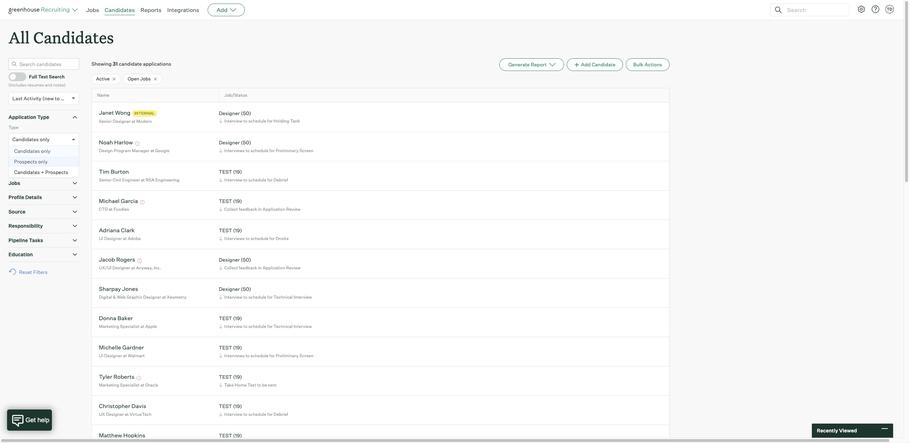 Task type: describe. For each thing, give the bounding box(es) containing it.
(50) for noah harlow
[[241, 140, 251, 146]]

jacob rogers
[[99, 256, 135, 263]]

jobs link
[[86, 6, 99, 13]]

candidates right jobs link
[[105, 6, 135, 13]]

generate report
[[509, 62, 547, 68]]

to for ux designer at virtuetech
[[244, 412, 248, 417]]

oracle
[[145, 383, 158, 388]]

to for ui designer at walmart
[[246, 353, 250, 359]]

bulk actions
[[634, 62, 663, 68]]

review for jacob rogers
[[286, 265, 301, 271]]

only for bottommost candidates only option
[[41, 148, 51, 154]]

roberts
[[114, 374, 135, 381]]

(19) for marketing specialist at apple
[[233, 316, 242, 322]]

reports
[[141, 6, 162, 13]]

home
[[235, 383, 247, 388]]

hopkins
[[123, 432, 145, 440]]

interview to schedule for debrief link for burton
[[218, 177, 290, 183]]

full text search (includes resumes and notes)
[[8, 74, 66, 88]]

responsibility
[[8, 223, 43, 229]]

actions
[[645, 62, 663, 68]]

digital
[[99, 295, 112, 300]]

last
[[12, 95, 23, 101]]

candidates only for bottommost candidates only option
[[14, 148, 51, 154]]

interviews to schedule for preliminary screen link for (19)
[[218, 353, 315, 359]]

debrief for tim burton
[[274, 177, 288, 183]]

prospects only option
[[9, 156, 79, 167]]

in for michael garcia
[[258, 207, 262, 212]]

active
[[96, 76, 110, 82]]

wong
[[115, 109, 131, 116]]

reset filters
[[19, 269, 47, 275]]

profile
[[8, 194, 24, 200]]

candidates for the top candidates only option
[[12, 136, 39, 142]]

for inside designer (50) interview to schedule for holding tank
[[267, 119, 273, 124]]

noah
[[99, 139, 113, 146]]

last activity (new to old)
[[12, 95, 70, 101]]

internal
[[134, 111, 155, 116]]

to for design program manager at google
[[246, 148, 250, 153]]

harlow
[[114, 139, 133, 146]]

test
[[248, 383, 256, 388]]

clark
[[121, 227, 135, 234]]

specialist inside donna baker marketing specialist at apple
[[120, 324, 140, 329]]

take
[[224, 383, 234, 388]]

christopher
[[99, 403, 130, 410]]

interviews inside the designer (50) interviews to schedule for preliminary screen
[[224, 148, 245, 153]]

designer (50) interviews to schedule for preliminary screen
[[219, 140, 314, 153]]

foodies
[[114, 207, 129, 212]]

interview for digital & web graphic designer at xeometry
[[224, 295, 243, 300]]

test (19) interview to schedule for technical interview
[[219, 316, 312, 329]]

test for marketing specialist at oracle
[[219, 374, 232, 380]]

education
[[8, 252, 33, 258]]

burton
[[111, 168, 129, 175]]

candidates for bottommost candidates only option
[[14, 148, 40, 154]]

at down tyler roberts has been in take home test for more than 7 days icon at the bottom of page
[[141, 383, 144, 388]]

jobs up profile
[[8, 180, 20, 186]]

inc.
[[154, 265, 161, 271]]

test for ux designer at virtuetech
[[219, 404, 232, 410]]

for for davis
[[267, 412, 273, 417]]

test (19) interview to schedule for debrief for davis
[[219, 404, 288, 417]]

generate report button
[[500, 58, 565, 71]]

prospects on no jobs
[[17, 164, 63, 170]]

td
[[888, 7, 893, 12]]

(50) for jacob rogers
[[241, 257, 251, 263]]

test for ui designer at walmart
[[219, 345, 232, 351]]

cto at foodies
[[99, 207, 129, 212]]

sharpay
[[99, 286, 121, 293]]

tim burton senior civil engineer at rsa engineering
[[99, 168, 180, 183]]

program
[[114, 148, 131, 153]]

0 vertical spatial type
[[37, 114, 49, 120]]

viewed
[[840, 428, 858, 434]]

to for marketing specialist at apple
[[244, 324, 248, 329]]

engineer
[[122, 177, 140, 183]]

schedule for clark
[[251, 236, 269, 241]]

test for ui designer at adobe
[[219, 228, 232, 234]]

donna
[[99, 315, 116, 322]]

only for prospects only option
[[38, 159, 48, 165]]

ui for michelle gardner
[[99, 353, 103, 359]]

for for burton
[[267, 177, 273, 183]]

2 specialist from the top
[[120, 383, 140, 388]]

to for ui designer at adobe
[[246, 236, 250, 241]]

prospects for prospects on no jobs
[[17, 164, 39, 170]]

interviews to schedule for preliminary screen link for (50)
[[218, 147, 315, 154]]

in for jacob rogers
[[258, 265, 262, 271]]

donna baker marketing specialist at apple
[[99, 315, 157, 329]]

interviews to schedule for onsite link
[[218, 235, 291, 242]]

anyway,
[[136, 265, 153, 271]]

(19) for marketing specialist at oracle
[[233, 374, 242, 380]]

michael
[[99, 198, 120, 205]]

test for marketing specialist at apple
[[219, 316, 232, 322]]

old)
[[61, 95, 70, 101]]

technical for donna baker
[[274, 324, 293, 329]]

for for gardner
[[270, 353, 275, 359]]

all candidates
[[8, 27, 114, 48]]

pipeline tasks
[[8, 237, 43, 243]]

candidates + prospects option
[[9, 167, 79, 178]]

ux
[[99, 412, 105, 417]]

at inside sharpay jones digital & web graphic designer at xeometry
[[162, 295, 166, 300]]

ui for adriana clark
[[99, 236, 103, 241]]

apple
[[145, 324, 157, 329]]

for for baker
[[267, 324, 273, 329]]

for inside the designer (50) interviews to schedule for preliminary screen
[[270, 148, 275, 153]]

designer inside sharpay jones digital & web graphic designer at xeometry
[[143, 295, 161, 300]]

and
[[45, 82, 52, 88]]

test (19)
[[219, 433, 242, 439]]

senior inside tim burton senior civil engineer at rsa engineering
[[99, 177, 112, 183]]

feedback for jacob rogers
[[239, 265, 257, 271]]

to for senior designer at modern
[[244, 119, 248, 124]]

schedule for gardner
[[251, 353, 269, 359]]

modern
[[136, 119, 152, 124]]

8 (19) from the top
[[233, 433, 242, 439]]

schedule inside the designer (50) interviews to schedule for preliminary screen
[[251, 148, 269, 153]]

filters
[[33, 269, 47, 275]]

candidates down jobs link
[[33, 27, 114, 48]]

interview for senior designer at modern
[[224, 119, 243, 124]]

greenhouse recruiting image
[[8, 6, 72, 14]]

jobs right open
[[140, 76, 151, 82]]

reset filters button
[[8, 266, 51, 279]]

at right cto
[[109, 207, 113, 212]]

matthew hopkins link
[[99, 432, 145, 441]]

bulk
[[634, 62, 644, 68]]

collect feedback in application review link for jacob rogers
[[218, 265, 303, 271]]

designer inside designer (50) collect feedback in application review
[[219, 257, 240, 263]]

(19) for ux designer at virtuetech
[[233, 404, 242, 410]]

td button
[[886, 5, 895, 13]]

0 vertical spatial application
[[8, 114, 36, 120]]

candidate
[[592, 62, 616, 68]]

for for clark
[[270, 236, 275, 241]]

type element
[[8, 124, 79, 178]]

schedule inside designer (50) interview to schedule for holding tank
[[249, 119, 267, 124]]

noah harlow link
[[99, 139, 133, 147]]

activity
[[24, 95, 41, 101]]

integrations
[[167, 6, 199, 13]]

1 senior from the top
[[99, 119, 112, 124]]

manager
[[132, 148, 150, 153]]

add button
[[208, 4, 245, 16]]

open
[[128, 76, 139, 82]]

noah harlow
[[99, 139, 133, 146]]

test for senior civil engineer at rsa engineering
[[219, 169, 232, 175]]

take home test to be sent link
[[218, 382, 279, 389]]

michael garcia has been in application review for more than 5 days image
[[139, 201, 146, 205]]

at down 'rogers'
[[131, 265, 135, 271]]

matthew hopkins
[[99, 432, 145, 440]]

marketing inside donna baker marketing specialist at apple
[[99, 324, 119, 329]]

application for michael garcia
[[263, 207, 286, 212]]

interviews for michelle gardner
[[224, 353, 245, 359]]

screen for (19)
[[300, 353, 314, 359]]

test (19) take home test to be sent
[[219, 374, 277, 388]]

test (19) interviews to schedule for onsite
[[219, 228, 289, 241]]

last activity (new to old) option
[[12, 95, 70, 101]]

at inside donna baker marketing specialist at apple
[[141, 324, 144, 329]]

a follow-up was set for sep 22, 2023 for noah harlow image
[[134, 142, 141, 146]]

review for michael garcia
[[286, 207, 301, 212]]

interview for marketing specialist at apple
[[224, 324, 243, 329]]

at inside tim burton senior civil engineer at rsa engineering
[[141, 177, 145, 183]]

michael garcia link
[[99, 198, 138, 206]]



Task type: vqa. For each thing, say whether or not it's contained in the screenshot.


Task type: locate. For each thing, give the bounding box(es) containing it.
for down sent
[[267, 412, 273, 417]]

(50) inside designer (50) interview to schedule for holding tank
[[241, 110, 251, 116]]

0 horizontal spatial add
[[217, 6, 228, 13]]

interview for ux designer at virtuetech
[[224, 412, 243, 417]]

sharpay jones digital & web graphic designer at xeometry
[[99, 286, 187, 300]]

(new
[[42, 95, 54, 101]]

candidates
[[105, 6, 135, 13], [33, 27, 114, 48], [12, 136, 39, 142], [14, 148, 40, 154], [14, 169, 40, 175]]

ui inside michelle gardner ui designer at walmart
[[99, 353, 103, 359]]

0 vertical spatial collect
[[224, 207, 238, 212]]

7 test from the top
[[219, 404, 232, 410]]

application for jacob rogers
[[263, 265, 286, 271]]

2 test (19) interview to schedule for debrief from the top
[[219, 404, 288, 417]]

collect feedback in application review link up test (19) interviews to schedule for onsite
[[218, 206, 303, 213]]

interview inside designer (50) interview to schedule for holding tank
[[224, 119, 243, 124]]

to left the be
[[257, 383, 261, 388]]

in up designer (50) interview to schedule for technical interview
[[258, 265, 262, 271]]

1 vertical spatial preliminary
[[276, 353, 299, 359]]

jobs right no on the top left
[[53, 164, 63, 170]]

None field
[[9, 134, 16, 146]]

0 vertical spatial specialist
[[120, 324, 140, 329]]

holding
[[274, 119, 290, 124]]

(19) inside test (19) take home test to be sent
[[233, 374, 242, 380]]

5 test from the top
[[219, 345, 232, 351]]

add for add candidate
[[582, 62, 591, 68]]

source
[[8, 209, 25, 215]]

at inside adriana clark ui designer at adobe
[[123, 236, 127, 241]]

preliminary inside the designer (50) interviews to schedule for preliminary screen
[[276, 148, 299, 153]]

jobs
[[86, 6, 99, 13], [140, 76, 151, 82], [53, 164, 63, 170], [8, 180, 20, 186]]

Prospects on No Jobs checkbox
[[10, 164, 14, 169]]

(19) for cto at foodies
[[233, 198, 242, 204]]

test inside test (19) interviews to schedule for onsite
[[219, 228, 232, 234]]

&
[[113, 295, 116, 300]]

(19) inside test (19) interview to schedule for technical interview
[[233, 316, 242, 322]]

schedule
[[249, 119, 267, 124], [251, 148, 269, 153], [249, 177, 267, 183], [251, 236, 269, 241], [249, 295, 267, 300], [249, 324, 267, 329], [251, 353, 269, 359], [249, 412, 267, 417]]

2 collect from the top
[[224, 265, 238, 271]]

0 vertical spatial interviews
[[224, 148, 245, 153]]

marketing down tyler
[[99, 383, 119, 388]]

2 interview to schedule for technical interview link from the top
[[218, 323, 314, 330]]

to up designer (50) collect feedback in application review
[[246, 236, 250, 241]]

0 vertical spatial candidates only
[[12, 136, 50, 142]]

Search candidates field
[[8, 58, 79, 70]]

reset
[[19, 269, 32, 275]]

candidates only inside option
[[14, 148, 51, 154]]

interview to schedule for technical interview link up the test (19) interviews to schedule for preliminary screen
[[218, 323, 314, 330]]

2 (50) from the top
[[241, 140, 251, 146]]

for for jones
[[267, 295, 273, 300]]

2 interviews to schedule for preliminary screen link from the top
[[218, 353, 315, 359]]

full
[[29, 74, 37, 80]]

test (19) interview to schedule for debrief down test
[[219, 404, 288, 417]]

collect for jacob rogers
[[224, 265, 238, 271]]

at down "michelle gardner" link
[[123, 353, 127, 359]]

candidates up exclude
[[12, 136, 39, 142]]

to inside the test (19) interviews to schedule for preliminary screen
[[246, 353, 250, 359]]

0 vertical spatial marketing
[[99, 324, 119, 329]]

0 vertical spatial add
[[217, 6, 228, 13]]

0 vertical spatial interview to schedule for technical interview link
[[218, 294, 314, 301]]

technical
[[274, 295, 293, 300], [274, 324, 293, 329]]

job/status
[[224, 93, 248, 98]]

add for add
[[217, 6, 228, 13]]

reports link
[[141, 6, 162, 13]]

ui down adriana
[[99, 236, 103, 241]]

0 vertical spatial preliminary
[[276, 148, 299, 153]]

1 vertical spatial add
[[582, 62, 591, 68]]

technical inside test (19) interview to schedule for technical interview
[[274, 324, 293, 329]]

2 preliminary from the top
[[276, 353, 299, 359]]

type down last activity (new to old) option
[[37, 114, 49, 120]]

marketing specialist at oracle
[[99, 383, 158, 388]]

details
[[25, 194, 42, 200]]

debrief up test (19) collect feedback in application review
[[274, 177, 288, 183]]

for up test (19) interview to schedule for technical interview at the bottom left of page
[[267, 295, 273, 300]]

candidate reports are now available! apply filters and select "view in app" element
[[500, 58, 565, 71]]

1 debrief from the top
[[274, 177, 288, 183]]

davis
[[132, 403, 146, 410]]

for up the test (19) interviews to schedule for preliminary screen
[[267, 324, 273, 329]]

technical inside designer (50) interview to schedule for technical interview
[[274, 295, 293, 300]]

senior designer at modern
[[99, 119, 152, 124]]

in up test (19) interviews to schedule for onsite
[[258, 207, 262, 212]]

specialist down "roberts"
[[120, 383, 140, 388]]

review up the onsite
[[286, 207, 301, 212]]

1 vertical spatial application
[[263, 207, 286, 212]]

cto
[[99, 207, 108, 212]]

collect inside test (19) collect feedback in application review
[[224, 207, 238, 212]]

to down 'job/status'
[[244, 119, 248, 124]]

tim burton link
[[99, 168, 129, 177]]

1 vertical spatial type
[[8, 125, 18, 130]]

at left google
[[151, 148, 154, 153]]

candidates down prospects only
[[14, 169, 40, 175]]

to for digital & web graphic designer at xeometry
[[244, 295, 248, 300]]

candidates only up exclude
[[12, 136, 50, 142]]

1 (50) from the top
[[241, 110, 251, 116]]

to inside designer (50) interview to schedule for holding tank
[[244, 119, 248, 124]]

technical for sharpay jones
[[274, 295, 293, 300]]

gardner
[[122, 344, 144, 352]]

1 vertical spatial senior
[[99, 177, 112, 183]]

0 vertical spatial ui
[[99, 236, 103, 241]]

collect feedback in application review link for michael garcia
[[218, 206, 303, 213]]

0 vertical spatial interviews to schedule for preliminary screen link
[[218, 147, 315, 154]]

for
[[267, 119, 273, 124], [270, 148, 275, 153], [267, 177, 273, 183], [270, 236, 275, 241], [267, 295, 273, 300], [267, 324, 273, 329], [270, 353, 275, 359], [267, 412, 273, 417]]

configure image
[[858, 5, 866, 13]]

notes)
[[53, 82, 66, 88]]

at left modern
[[132, 119, 136, 124]]

1 interview to schedule for technical interview link from the top
[[218, 294, 314, 301]]

interviews to schedule for preliminary screen link up the be
[[218, 353, 315, 359]]

adriana
[[99, 227, 120, 234]]

schedule inside test (19) interviews to schedule for onsite
[[251, 236, 269, 241]]

name
[[97, 93, 109, 98]]

1 vertical spatial collect
[[224, 265, 238, 271]]

at inside michelle gardner ui designer at walmart
[[123, 353, 127, 359]]

2 vertical spatial only
[[38, 159, 48, 165]]

screen for (50)
[[300, 148, 314, 153]]

to up test (19) collect feedback in application review
[[244, 177, 248, 183]]

feedback inside designer (50) collect feedback in application review
[[239, 265, 257, 271]]

recently viewed
[[818, 428, 858, 434]]

schedule up test (19) take home test to be sent on the left
[[251, 353, 269, 359]]

candidates only up prospects only
[[14, 148, 51, 154]]

application inside test (19) collect feedback in application review
[[263, 207, 286, 212]]

1 preliminary from the top
[[276, 148, 299, 153]]

4 (19) from the top
[[233, 316, 242, 322]]

application down last
[[8, 114, 36, 120]]

test (19) collect feedback in application review
[[219, 198, 301, 212]]

showing 31 candidate applications
[[92, 61, 171, 67]]

feedback down interviews to schedule for onsite link
[[239, 265, 257, 271]]

2 debrief from the top
[[274, 412, 288, 417]]

3 (50) from the top
[[241, 257, 251, 263]]

2 vertical spatial interviews
[[224, 353, 245, 359]]

6 test from the top
[[219, 374, 232, 380]]

jacob rogers has been in application review for more than 5 days image
[[137, 259, 143, 263]]

1 technical from the top
[[274, 295, 293, 300]]

interview to schedule for debrief link
[[218, 177, 290, 183], [218, 411, 290, 418]]

type down application type
[[8, 125, 18, 130]]

1 test (19) interview to schedule for debrief from the top
[[219, 169, 288, 183]]

(19)
[[233, 169, 242, 175], [233, 198, 242, 204], [233, 228, 242, 234], [233, 316, 242, 322], [233, 345, 242, 351], [233, 374, 242, 380], [233, 404, 242, 410], [233, 433, 242, 439]]

(19) for ui designer at walmart
[[233, 345, 242, 351]]

1 review from the top
[[286, 207, 301, 212]]

prospects only
[[14, 159, 48, 165]]

test (19) interview to schedule for debrief for burton
[[219, 169, 288, 183]]

0 vertical spatial review
[[286, 207, 301, 212]]

for inside the test (19) interviews to schedule for preliminary screen
[[270, 353, 275, 359]]

0 horizontal spatial type
[[8, 125, 18, 130]]

test inside test (19) take home test to be sent
[[219, 374, 232, 380]]

type
[[37, 114, 49, 120], [8, 125, 18, 130]]

list box
[[9, 146, 79, 178]]

1 interviews from the top
[[224, 148, 245, 153]]

0 vertical spatial interview to schedule for debrief link
[[218, 177, 290, 183]]

schedule for burton
[[249, 177, 267, 183]]

specialist down baker
[[120, 324, 140, 329]]

prospects for prospects only
[[14, 159, 37, 165]]

0 vertical spatial screen
[[300, 148, 314, 153]]

schedule down test
[[249, 412, 267, 417]]

1 vertical spatial test (19) interview to schedule for debrief
[[219, 404, 288, 417]]

2 interviews from the top
[[224, 236, 245, 241]]

1 interviews to schedule for preliminary screen link from the top
[[218, 147, 315, 154]]

0 vertical spatial technical
[[274, 295, 293, 300]]

2 in from the top
[[258, 265, 262, 271]]

interview to schedule for debrief link up test (19) collect feedback in application review
[[218, 177, 290, 183]]

virtuetech
[[130, 412, 152, 417]]

interviews to schedule for preliminary screen link down interview to schedule for holding tank 'link'
[[218, 147, 315, 154]]

add inside popup button
[[217, 6, 228, 13]]

candidates only option
[[12, 136, 50, 142], [9, 146, 79, 156]]

janet wong link
[[99, 109, 131, 118]]

1 horizontal spatial add
[[582, 62, 591, 68]]

1 vertical spatial marketing
[[99, 383, 119, 388]]

0 vertical spatial candidates only option
[[12, 136, 50, 142]]

to inside test (19) interview to schedule for technical interview
[[244, 324, 248, 329]]

1 collect feedback in application review link from the top
[[218, 206, 303, 213]]

tyler roberts has been in take home test for more than 7 days image
[[136, 377, 142, 381]]

1 vertical spatial feedback
[[239, 265, 257, 271]]

collect inside designer (50) collect feedback in application review
[[224, 265, 238, 271]]

Exclude migrated candidates checkbox
[[10, 152, 14, 156]]

0 vertical spatial only
[[40, 136, 50, 142]]

for up sent
[[270, 353, 275, 359]]

michelle gardner link
[[99, 344, 144, 353]]

jacob rogers link
[[99, 256, 135, 265]]

list box inside type element
[[9, 146, 79, 178]]

michelle
[[99, 344, 121, 352]]

candidates link
[[105, 6, 135, 13]]

0 vertical spatial collect feedback in application review link
[[218, 206, 303, 213]]

1 vertical spatial interview to schedule for technical interview link
[[218, 323, 314, 330]]

td button
[[885, 4, 896, 15]]

application up designer (50) interview to schedule for technical interview
[[263, 265, 286, 271]]

1 vertical spatial screen
[[300, 353, 314, 359]]

be
[[262, 383, 267, 388]]

preliminary for (50)
[[276, 148, 299, 153]]

1 vertical spatial ui
[[99, 353, 103, 359]]

adriana clark ui designer at adobe
[[99, 227, 141, 241]]

0 vertical spatial debrief
[[274, 177, 288, 183]]

application inside designer (50) collect feedback in application review
[[263, 265, 286, 271]]

tyler
[[99, 374, 112, 381]]

interviews for adriana clark
[[224, 236, 245, 241]]

to up test (19) take home test to be sent on the left
[[246, 353, 250, 359]]

(19) for ui designer at adobe
[[233, 228, 242, 234]]

only up migrated
[[40, 136, 50, 142]]

(19) inside the test (19) interviews to schedule for preliminary screen
[[233, 345, 242, 351]]

test inside test (19) collect feedback in application review
[[219, 198, 232, 204]]

test (19) interview to schedule for debrief
[[219, 169, 288, 183], [219, 404, 288, 417]]

at left "rsa"
[[141, 177, 145, 183]]

senior down janet
[[99, 119, 112, 124]]

in inside designer (50) collect feedback in application review
[[258, 265, 262, 271]]

candidates only option up exclude
[[12, 136, 50, 142]]

schedule left holding on the left top of page
[[249, 119, 267, 124]]

list box containing candidates only
[[9, 146, 79, 178]]

2 (19) from the top
[[233, 198, 242, 204]]

janet wong
[[99, 109, 131, 116]]

technical up test (19) interview to schedule for technical interview at the bottom left of page
[[274, 295, 293, 300]]

schedule left the onsite
[[251, 236, 269, 241]]

to left old)
[[55, 95, 60, 101]]

candidates for candidates + prospects option
[[14, 169, 40, 175]]

to inside test (19) take home test to be sent
[[257, 383, 261, 388]]

8 test from the top
[[219, 433, 232, 439]]

to inside the designer (50) interviews to schedule for preliminary screen
[[246, 148, 250, 153]]

adobe
[[128, 236, 141, 241]]

schedule inside test (19) interview to schedule for technical interview
[[249, 324, 267, 329]]

1 interview to schedule for debrief link from the top
[[218, 177, 290, 183]]

for inside test (19) interview to schedule for technical interview
[[267, 324, 273, 329]]

schedule for davis
[[249, 412, 267, 417]]

ui inside adriana clark ui designer at adobe
[[99, 236, 103, 241]]

candidates only option up on
[[9, 146, 79, 156]]

engineering
[[155, 177, 180, 183]]

to inside test (19) interviews to schedule for onsite
[[246, 236, 250, 241]]

senior down the tim
[[99, 177, 112, 183]]

checkmark image
[[12, 74, 17, 79]]

5 (19) from the top
[[233, 345, 242, 351]]

onsite
[[276, 236, 289, 241]]

candidates up prospects only
[[14, 148, 40, 154]]

only up prospects only option
[[41, 148, 51, 154]]

1 vertical spatial in
[[258, 265, 262, 271]]

rogers
[[116, 256, 135, 263]]

none field inside type element
[[9, 134, 16, 146]]

to inside designer (50) interview to schedule for technical interview
[[244, 295, 248, 300]]

applications
[[143, 61, 171, 67]]

feedback inside test (19) collect feedback in application review
[[239, 207, 257, 212]]

1 marketing from the top
[[99, 324, 119, 329]]

2 marketing from the top
[[99, 383, 119, 388]]

2 technical from the top
[[274, 324, 293, 329]]

rsa
[[146, 177, 155, 183]]

2 vertical spatial application
[[263, 265, 286, 271]]

at inside christopher davis ux designer at virtuetech
[[125, 412, 129, 417]]

for up test (19) collect feedback in application review
[[267, 177, 273, 183]]

1 vertical spatial only
[[41, 148, 51, 154]]

1 in from the top
[[258, 207, 262, 212]]

baker
[[118, 315, 133, 322]]

schedule inside designer (50) interview to schedule for technical interview
[[249, 295, 267, 300]]

preliminary inside the test (19) interviews to schedule for preliminary screen
[[276, 353, 299, 359]]

add candidate link
[[567, 58, 623, 71]]

matthew
[[99, 432, 122, 440]]

designer inside designer (50) interview to schedule for holding tank
[[219, 110, 240, 116]]

test
[[219, 169, 232, 175], [219, 198, 232, 204], [219, 228, 232, 234], [219, 316, 232, 322], [219, 345, 232, 351], [219, 374, 232, 380], [219, 404, 232, 410], [219, 433, 232, 439]]

interviews inside test (19) interviews to schedule for onsite
[[224, 236, 245, 241]]

schedule for baker
[[249, 324, 267, 329]]

0 vertical spatial test (19) interview to schedule for debrief
[[219, 169, 288, 183]]

test (19) interview to schedule for debrief up test (19) collect feedback in application review
[[219, 169, 288, 183]]

integrations link
[[167, 6, 199, 13]]

sharpay jones link
[[99, 286, 138, 294]]

2 collect feedback in application review link from the top
[[218, 265, 303, 271]]

debrief for christopher davis
[[274, 412, 288, 417]]

1 feedback from the top
[[239, 207, 257, 212]]

to up test (19) interview to schedule for technical interview at the bottom left of page
[[244, 295, 248, 300]]

candidates only for the top candidates only option
[[12, 136, 50, 142]]

jacob
[[99, 256, 115, 263]]

technical up the test (19) interviews to schedule for preliminary screen
[[274, 324, 293, 329]]

application up the onsite
[[263, 207, 286, 212]]

1 vertical spatial interviews
[[224, 236, 245, 241]]

interview to schedule for holding tank link
[[218, 118, 302, 125]]

candidate
[[119, 61, 142, 67]]

schedule down interview to schedule for holding tank 'link'
[[251, 148, 269, 153]]

3 test from the top
[[219, 228, 232, 234]]

3 interviews from the top
[[224, 353, 245, 359]]

application
[[8, 114, 36, 120], [263, 207, 286, 212], [263, 265, 286, 271]]

2 test from the top
[[219, 198, 232, 204]]

1 vertical spatial interviews to schedule for preliminary screen link
[[218, 353, 315, 359]]

1 vertical spatial collect feedback in application review link
[[218, 265, 303, 271]]

2 feedback from the top
[[239, 265, 257, 271]]

review down the onsite
[[286, 265, 301, 271]]

designer inside the designer (50) interviews to schedule for preliminary screen
[[219, 140, 240, 146]]

(50) inside designer (50) collect feedback in application review
[[241, 257, 251, 263]]

debrief down sent
[[274, 412, 288, 417]]

test inside the test (19) interviews to schedule for preliminary screen
[[219, 345, 232, 351]]

only down migrated
[[38, 159, 48, 165]]

preliminary for (19)
[[276, 353, 299, 359]]

for inside designer (50) interview to schedule for technical interview
[[267, 295, 273, 300]]

ui down "michelle"
[[99, 353, 103, 359]]

interview to schedule for debrief link down test
[[218, 411, 290, 418]]

preliminary down holding on the left top of page
[[276, 148, 299, 153]]

in inside test (19) collect feedback in application review
[[258, 207, 262, 212]]

4 test from the top
[[219, 316, 232, 322]]

tyler roberts
[[99, 374, 135, 381]]

interview to schedule for debrief link for davis
[[218, 411, 290, 418]]

1 vertical spatial candidates only
[[14, 148, 51, 154]]

(50) down interviews to schedule for onsite link
[[241, 257, 251, 263]]

0 vertical spatial in
[[258, 207, 262, 212]]

to up the test (19) interviews to schedule for preliminary screen
[[244, 324, 248, 329]]

31
[[113, 61, 118, 67]]

0 vertical spatial feedback
[[239, 207, 257, 212]]

(19) inside test (19) collect feedback in application review
[[233, 198, 242, 204]]

schedule for jones
[[249, 295, 267, 300]]

designer inside adriana clark ui designer at adobe
[[104, 236, 122, 241]]

7 (19) from the top
[[233, 404, 242, 410]]

screen inside the designer (50) interviews to schedule for preliminary screen
[[300, 148, 314, 153]]

google
[[155, 148, 170, 153]]

0 vertical spatial senior
[[99, 119, 112, 124]]

at left apple
[[141, 324, 144, 329]]

to
[[55, 95, 60, 101], [244, 119, 248, 124], [246, 148, 250, 153], [244, 177, 248, 183], [246, 236, 250, 241], [244, 295, 248, 300], [244, 324, 248, 329], [246, 353, 250, 359], [257, 383, 261, 388], [244, 412, 248, 417]]

christopher davis ux designer at virtuetech
[[99, 403, 152, 417]]

jobs left candidates 'link'
[[86, 6, 99, 13]]

interview to schedule for technical interview link for baker
[[218, 323, 314, 330]]

6 (19) from the top
[[233, 374, 242, 380]]

(50) down interview to schedule for holding tank 'link'
[[241, 140, 251, 146]]

1 vertical spatial debrief
[[274, 412, 288, 417]]

marketing down donna
[[99, 324, 119, 329]]

1 collect from the top
[[224, 207, 238, 212]]

at down clark
[[123, 236, 127, 241]]

schedule up test (19) collect feedback in application review
[[249, 177, 267, 183]]

2 interview to schedule for debrief link from the top
[[218, 411, 290, 418]]

1 vertical spatial specialist
[[120, 383, 140, 388]]

interview to schedule for technical interview link up test (19) interview to schedule for technical interview at the bottom left of page
[[218, 294, 314, 301]]

(50) up interview to schedule for holding tank 'link'
[[241, 110, 251, 116]]

1 ui from the top
[[99, 236, 103, 241]]

interview to schedule for technical interview link for jones
[[218, 294, 314, 301]]

janet
[[99, 109, 114, 116]]

for left holding on the left top of page
[[267, 119, 273, 124]]

ux/ui
[[99, 265, 112, 271]]

(19) for senior civil engineer at rsa engineering
[[233, 169, 242, 175]]

(50) down designer (50) collect feedback in application review
[[241, 286, 251, 292]]

at left xeometry
[[162, 295, 166, 300]]

feedback up test (19) interviews to schedule for onsite
[[239, 207, 257, 212]]

2 screen from the top
[[300, 353, 314, 359]]

schedule inside the test (19) interviews to schedule for preliminary screen
[[251, 353, 269, 359]]

christopher davis link
[[99, 403, 146, 411]]

1 specialist from the top
[[120, 324, 140, 329]]

2 ui from the top
[[99, 353, 103, 359]]

1 vertical spatial technical
[[274, 324, 293, 329]]

schedule up test (19) interview to schedule for technical interview at the bottom left of page
[[249, 295, 267, 300]]

test for cto at foodies
[[219, 198, 232, 204]]

(50) inside the designer (50) interviews to schedule for preliminary screen
[[241, 140, 251, 146]]

Search text field
[[786, 5, 843, 15]]

4 (50) from the top
[[241, 286, 251, 292]]

1 test from the top
[[219, 169, 232, 175]]

collect feedback in application review link up designer (50) interview to schedule for technical interview
[[218, 265, 303, 271]]

designer inside designer (50) interview to schedule for technical interview
[[219, 286, 240, 292]]

1 vertical spatial interview to schedule for debrief link
[[218, 411, 290, 418]]

collect for michael garcia
[[224, 207, 238, 212]]

2 senior from the top
[[99, 177, 112, 183]]

at down christopher davis link
[[125, 412, 129, 417]]

adriana clark link
[[99, 227, 135, 235]]

add candidate
[[582, 62, 616, 68]]

test inside test (19) interview to schedule for technical interview
[[219, 316, 232, 322]]

designer inside michelle gardner ui designer at walmart
[[104, 353, 122, 359]]

1 screen from the top
[[300, 148, 314, 153]]

donna baker link
[[99, 315, 133, 323]]

to down "take home test to be sent" link
[[244, 412, 248, 417]]

for down holding on the left top of page
[[270, 148, 275, 153]]

for left the onsite
[[270, 236, 275, 241]]

for inside test (19) interviews to schedule for onsite
[[270, 236, 275, 241]]

(50) for janet wong
[[241, 110, 251, 116]]

interview for senior civil engineer at rsa engineering
[[224, 177, 243, 183]]

interviews inside the test (19) interviews to schedule for preliminary screen
[[224, 353, 245, 359]]

preliminary up sent
[[276, 353, 299, 359]]

feedback for michael garcia
[[239, 207, 257, 212]]

(50) inside designer (50) interview to schedule for technical interview
[[241, 286, 251, 292]]

candidates only
[[12, 136, 50, 142], [14, 148, 51, 154]]

to down interview to schedule for holding tank 'link'
[[246, 148, 250, 153]]

screen inside the test (19) interviews to schedule for preliminary screen
[[300, 353, 314, 359]]

3 (19) from the top
[[233, 228, 242, 234]]

preliminary
[[276, 148, 299, 153], [276, 353, 299, 359]]

schedule up the test (19) interviews to schedule for preliminary screen
[[249, 324, 267, 329]]

1 vertical spatial candidates only option
[[9, 146, 79, 156]]

review inside test (19) collect feedback in application review
[[286, 207, 301, 212]]

ui
[[99, 236, 103, 241], [99, 353, 103, 359]]

feedback
[[239, 207, 257, 212], [239, 265, 257, 271]]

at
[[132, 119, 136, 124], [151, 148, 154, 153], [141, 177, 145, 183], [109, 207, 113, 212], [123, 236, 127, 241], [131, 265, 135, 271], [162, 295, 166, 300], [141, 324, 144, 329], [123, 353, 127, 359], [141, 383, 144, 388], [125, 412, 129, 417]]

1 vertical spatial review
[[286, 265, 301, 271]]

designer inside christopher davis ux designer at virtuetech
[[106, 412, 124, 417]]

designer (50) collect feedback in application review
[[219, 257, 301, 271]]

graphic
[[127, 295, 142, 300]]

1 horizontal spatial type
[[37, 114, 49, 120]]

1 (19) from the top
[[233, 169, 242, 175]]

to for senior civil engineer at rsa engineering
[[244, 177, 248, 183]]

bulk actions link
[[626, 58, 670, 71]]

(19) inside test (19) interviews to schedule for onsite
[[233, 228, 242, 234]]

review inside designer (50) collect feedback in application review
[[286, 265, 301, 271]]

interviews
[[224, 148, 245, 153], [224, 236, 245, 241], [224, 353, 245, 359]]

only for the top candidates only option
[[40, 136, 50, 142]]

2 review from the top
[[286, 265, 301, 271]]



